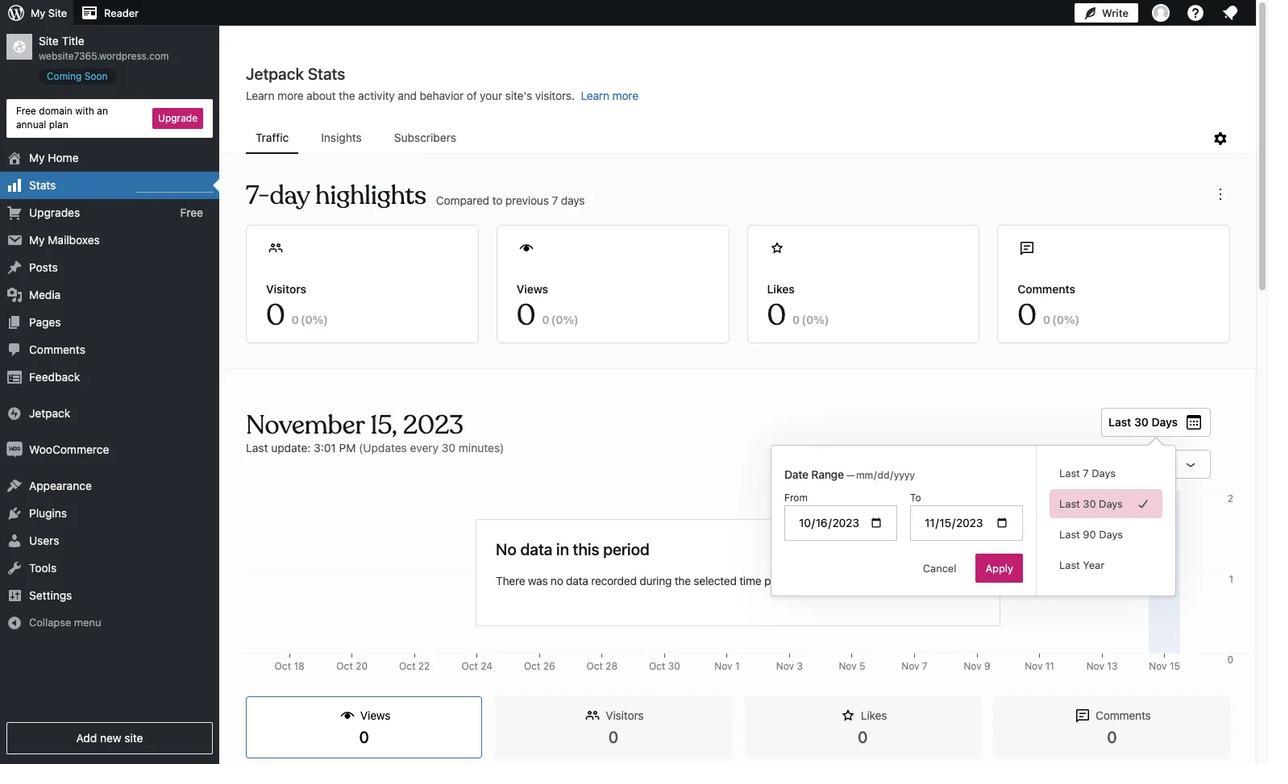 Task type: vqa. For each thing, say whether or not it's contained in the screenshot.
30
yes



Task type: locate. For each thing, give the bounding box(es) containing it.
visitors for visitors 0 0 ( 0 %)
[[266, 282, 307, 296]]

nov left 9
[[964, 661, 982, 673]]

last 30 days up last 90 days
[[1060, 498, 1123, 511]]

7
[[552, 193, 558, 207], [1083, 467, 1089, 480], [923, 661, 928, 673]]

free
[[16, 105, 36, 117], [180, 205, 203, 219]]

tools
[[29, 561, 57, 575]]

None date field
[[855, 468, 943, 484]]

1 horizontal spatial visitors
[[606, 709, 644, 723]]

4 %) from the left
[[1065, 313, 1080, 327]]

2 oct from the left
[[337, 661, 353, 673]]

feedback link
[[0, 363, 219, 391]]

1 100,000 from the top
[[1197, 493, 1234, 505]]

img image inside 'woocommerce' link
[[6, 442, 23, 458]]

nov for nov 13
[[1087, 661, 1105, 673]]

2 vertical spatial 7
[[923, 661, 928, 673]]

last up last 7 days button
[[1109, 415, 1132, 429]]

soon
[[84, 70, 108, 82]]

my for my site
[[31, 6, 45, 19]]

1 vertical spatial site
[[39, 34, 59, 48]]

comments inside comments 0 0 ( 0 %)
[[1018, 282, 1076, 296]]

activity
[[358, 89, 395, 102]]

nov 9
[[964, 661, 991, 673]]

days
[[1152, 415, 1178, 429], [1092, 467, 1116, 480], [1099, 498, 1123, 511], [1100, 528, 1123, 541]]

0 vertical spatial last 30 days button
[[1102, 408, 1211, 437]]

compared to previous 7 days
[[436, 193, 585, 207]]

visitors.
[[535, 89, 575, 102]]

pm
[[339, 441, 356, 455]]

5 nov from the left
[[964, 661, 982, 673]]

posts
[[29, 260, 58, 274]]

last left the update:
[[246, 441, 268, 455]]

0 horizontal spatial time
[[740, 574, 762, 588]]

no
[[496, 540, 517, 559]]

1 img image from the top
[[6, 405, 23, 421]]

nov left 5
[[839, 661, 857, 673]]

write link
[[1075, 0, 1139, 26]]

1 vertical spatial img image
[[6, 442, 23, 458]]

%) for visitors 0 0 ( 0 %)
[[313, 313, 328, 327]]

1 vertical spatial 1
[[735, 661, 740, 673]]

oct 22
[[399, 661, 430, 673]]

2 %) from the left
[[563, 313, 579, 327]]

2 100,000 from the top
[[1197, 661, 1234, 673]]

selected
[[694, 574, 737, 588]]

( for visitors 0 0 ( 0 %)
[[301, 313, 305, 327]]

1 horizontal spatial free
[[180, 205, 203, 219]]

0 horizontal spatial likes
[[767, 282, 795, 296]]

upgrade button
[[153, 108, 203, 129]]

nov 3
[[777, 661, 803, 673]]

3 oct from the left
[[399, 661, 416, 673]]

data left in
[[521, 540, 553, 559]]

30 right the "every"
[[442, 441, 456, 455]]

days inside jetpack stats main content
[[1152, 415, 1178, 429]]

the inside jetpack stats learn more about the activity and behavior of your site's visitors. learn more
[[339, 89, 355, 102]]

during
[[640, 574, 672, 588]]

0 horizontal spatial comments
[[29, 342, 85, 356]]

6 oct from the left
[[587, 661, 603, 673]]

last left the 90 at right
[[1060, 528, 1081, 541]]

my site
[[31, 6, 67, 19]]

site inside site title website7365.wordpress.com coming soon
[[39, 34, 59, 48]]

nov
[[715, 661, 733, 673], [777, 661, 795, 673], [839, 661, 857, 673], [902, 661, 920, 673], [964, 661, 982, 673], [1025, 661, 1043, 673], [1087, 661, 1105, 673], [1150, 661, 1168, 673]]

last 30 days
[[1109, 415, 1178, 429], [1060, 498, 1123, 511]]

oct left the 20
[[337, 661, 353, 673]]

0 horizontal spatial visitors
[[266, 282, 307, 296]]

my site link
[[0, 0, 73, 26]]

( inside comments 0 0 ( 0 %)
[[1053, 313, 1057, 327]]

free inside the free domain with an annual plan
[[16, 105, 36, 117]]

site left title
[[39, 34, 59, 48]]

oct 30
[[649, 661, 681, 673]]

0 horizontal spatial views
[[360, 709, 391, 723]]

30 up last 7 days button
[[1135, 415, 1149, 429]]

1 nov from the left
[[715, 661, 733, 673]]

1 vertical spatial last 30 days
[[1060, 498, 1123, 511]]

0 vertical spatial free
[[16, 105, 36, 117]]

menu
[[246, 123, 1211, 154]]

last 30 days up last 7 days button
[[1109, 415, 1178, 429]]

nov left 11
[[1025, 661, 1043, 673]]

tools link
[[0, 555, 219, 582]]

range
[[812, 468, 844, 482]]

nov for nov 11
[[1025, 661, 1043, 673]]

7 left nov 9 at bottom right
[[923, 661, 928, 673]]

(
[[301, 313, 305, 327], [551, 313, 556, 327], [802, 313, 807, 327], [1053, 313, 1057, 327]]

oct left 24
[[462, 661, 478, 673]]

img image inside jetpack link
[[6, 405, 23, 421]]

nov left 3
[[777, 661, 795, 673]]

apply
[[986, 562, 1014, 575]]

2 horizontal spatial comments
[[1096, 709, 1152, 723]]

0 horizontal spatial free
[[16, 105, 36, 117]]

0 vertical spatial visitors
[[266, 282, 307, 296]]

last 30 days button up last 7 days button
[[1102, 408, 1211, 437]]

nov for nov 15
[[1150, 661, 1168, 673]]

nov right oct 30
[[715, 661, 733, 673]]

an
[[97, 105, 108, 117]]

of
[[467, 89, 477, 102]]

4 nov from the left
[[902, 661, 920, 673]]

visitors for visitors 0
[[606, 709, 644, 723]]

oct left 28
[[587, 661, 603, 673]]

last inside last year 'button'
[[1060, 559, 1081, 572]]

time left range.
[[924, 574, 946, 588]]

7 nov from the left
[[1087, 661, 1105, 673]]

likes inside likes 0
[[861, 709, 887, 723]]

1 vertical spatial views
[[879, 457, 910, 470]]

0 inside visitors 0
[[609, 728, 619, 747]]

( for comments 0 0 ( 0 %)
[[1053, 313, 1057, 327]]

0 vertical spatial 7
[[552, 193, 558, 207]]

%) inside views 0 0 ( 0 %)
[[563, 313, 579, 327]]

nov left 15 in the right bottom of the page
[[1150, 661, 1168, 673]]

oct left 26
[[524, 661, 541, 673]]

0 vertical spatial comments
[[1018, 282, 1076, 296]]

1 ( from the left
[[301, 313, 305, 327]]

oct left 18 on the left of page
[[275, 661, 291, 673]]

views inside views 0
[[360, 709, 391, 723]]

site
[[124, 732, 143, 745]]

oct 28
[[587, 661, 618, 673]]

media
[[29, 288, 61, 301]]

4 ( from the left
[[1053, 313, 1057, 327]]

( inside the visitors 0 0 ( 0 %)
[[301, 313, 305, 327]]

more
[[278, 89, 304, 102]]

2 vertical spatial views
[[360, 709, 391, 723]]

1 vertical spatial the
[[675, 574, 691, 588]]

1
[[1230, 573, 1234, 586], [735, 661, 740, 673]]

0 inside 100,000 2 1 0
[[1228, 654, 1234, 666]]

8 nov from the left
[[1150, 661, 1168, 673]]

15
[[1170, 661, 1181, 673]]

%) inside likes 0 0 ( 0 %)
[[814, 313, 830, 327]]

2 vertical spatial comments
[[1096, 709, 1152, 723]]

( inside likes 0 0 ( 0 %)
[[802, 313, 807, 327]]

last for last year 'button'
[[1060, 559, 1081, 572]]

0 vertical spatial likes
[[767, 282, 795, 296]]

my left home
[[29, 150, 45, 164]]

my
[[31, 6, 45, 19], [29, 150, 45, 164], [29, 233, 45, 246]]

the right about at the top left of the page
[[339, 89, 355, 102]]

img image
[[6, 405, 23, 421], [6, 442, 23, 458]]

free for free domain with an annual plan
[[16, 105, 36, 117]]

7-day highlights
[[246, 179, 427, 212]]

img image for woocommerce
[[6, 442, 23, 458]]

3 %) from the left
[[814, 313, 830, 327]]

visitors inside the visitors 0 0 ( 0 %)
[[266, 282, 307, 296]]

pages link
[[0, 309, 219, 336]]

my for my mailboxes
[[29, 233, 45, 246]]

1 horizontal spatial 7
[[923, 661, 928, 673]]

last down last 7 days
[[1060, 498, 1081, 511]]

%) inside comments 0 0 ( 0 %)
[[1065, 313, 1080, 327]]

0 vertical spatial data
[[521, 540, 553, 559]]

%) for comments 0 0 ( 0 %)
[[1065, 313, 1080, 327]]

11
[[1046, 661, 1055, 673]]

site up title
[[48, 6, 67, 19]]

last year button
[[1050, 551, 1163, 580]]

1 horizontal spatial comments
[[1018, 282, 1076, 296]]

oct left 22
[[399, 661, 416, 673]]

0 inside views 0
[[359, 728, 369, 747]]

2 img image from the top
[[6, 442, 23, 458]]

0 vertical spatial the
[[339, 89, 355, 102]]

reader link
[[73, 0, 145, 26]]

1 vertical spatial free
[[180, 205, 203, 219]]

img image left jetpack
[[6, 405, 23, 421]]

november 15, 2023 last update: 3:01 pm (updates every 30 minutes)
[[246, 409, 504, 455]]

data right no
[[566, 574, 589, 588]]

0 horizontal spatial 1
[[735, 661, 740, 673]]

30
[[1135, 415, 1149, 429], [442, 441, 456, 455], [1083, 498, 1097, 511], [668, 661, 681, 673]]

1 vertical spatial 100,000
[[1197, 661, 1234, 673]]

1 oct from the left
[[275, 661, 291, 673]]

7 oct from the left
[[649, 661, 666, 673]]

1 vertical spatial comments
[[29, 342, 85, 356]]

likes inside likes 0 0 ( 0 %)
[[767, 282, 795, 296]]

1 horizontal spatial 1
[[1230, 573, 1234, 586]]

0 vertical spatial img image
[[6, 405, 23, 421]]

( inside views 0 0 ( 0 %)
[[551, 313, 556, 327]]

oct 20
[[337, 661, 368, 673]]

manage your notifications image
[[1221, 3, 1240, 23]]

nov for nov 9
[[964, 661, 982, 673]]

2 horizontal spatial 7
[[1083, 467, 1089, 480]]

compared
[[436, 193, 490, 207]]

last
[[1109, 415, 1132, 429], [246, 441, 268, 455], [1060, 467, 1081, 480], [1060, 498, 1081, 511], [1060, 528, 1081, 541], [1060, 559, 1081, 572]]

data
[[521, 540, 553, 559], [566, 574, 589, 588]]

free up annual plan
[[16, 105, 36, 117]]

oct right 28
[[649, 661, 666, 673]]

to
[[492, 193, 503, 207]]

2 nov from the left
[[777, 661, 795, 673]]

views
[[517, 282, 548, 296], [879, 457, 910, 470], [360, 709, 391, 723]]

settings link
[[0, 582, 219, 609]]

last inside last 90 days button
[[1060, 528, 1081, 541]]

menu containing traffic
[[246, 123, 1211, 154]]

30 left the nov 1
[[668, 661, 681, 673]]

img image left the woocommerce
[[6, 442, 23, 458]]

None checkbox
[[929, 457, 945, 473]]

0 vertical spatial 100,000
[[1197, 493, 1234, 505]]

my up posts
[[29, 233, 45, 246]]

last up last 90 days
[[1060, 467, 1081, 480]]

0 horizontal spatial the
[[339, 89, 355, 102]]

cancel button
[[914, 554, 967, 583]]

oct 24
[[462, 661, 493, 673]]

jetpack stats main content
[[220, 64, 1257, 765]]

1 %) from the left
[[313, 313, 328, 327]]

comments for comments 0
[[1096, 709, 1152, 723]]

the
[[339, 89, 355, 102], [675, 574, 691, 588]]

last left year
[[1060, 559, 1081, 572]]

0 vertical spatial 1
[[1230, 573, 1234, 586]]

0 horizontal spatial 7
[[552, 193, 558, 207]]

0 vertical spatial last 30 days
[[1109, 415, 1178, 429]]

%) for views 0 0 ( 0 %)
[[563, 313, 579, 327]]

year
[[1083, 559, 1105, 572]]

the right "during"
[[675, 574, 691, 588]]

last 90 days
[[1060, 528, 1123, 541]]

18
[[294, 661, 305, 673]]

range.
[[949, 574, 981, 588]]

my left the reader link at the left top
[[31, 6, 45, 19]]

home
[[48, 150, 79, 164]]

nov 5
[[839, 661, 866, 673]]

last 30 days button up last 90 days button
[[1050, 490, 1163, 519]]

0 vertical spatial views
[[517, 282, 548, 296]]

1 vertical spatial likes
[[861, 709, 887, 723]]

1 horizontal spatial time
[[924, 574, 946, 588]]

3 ( from the left
[[802, 313, 807, 327]]

From date field
[[785, 506, 898, 541]]

mailboxes
[[48, 233, 100, 246]]

2 vertical spatial my
[[29, 233, 45, 246]]

collapse
[[29, 616, 71, 629]]

0
[[266, 297, 285, 334], [517, 297, 536, 334], [767, 297, 787, 334], [1018, 297, 1037, 334], [292, 313, 299, 327], [305, 313, 313, 327], [542, 313, 550, 327], [556, 313, 563, 327], [793, 313, 800, 327], [807, 313, 814, 327], [1044, 313, 1051, 327], [1057, 313, 1065, 327], [1228, 654, 1234, 666], [359, 728, 369, 747], [609, 728, 619, 747], [858, 728, 868, 747], [1108, 728, 1118, 747]]

every
[[410, 441, 439, 455]]

3 nov from the left
[[839, 661, 857, 673]]

menu inside jetpack stats main content
[[246, 123, 1211, 154]]

1 vertical spatial my
[[29, 150, 45, 164]]

1 vertical spatial 7
[[1083, 467, 1089, 480]]

90
[[1083, 528, 1097, 541]]

24
[[481, 661, 493, 673]]

views inside views 0 0 ( 0 %)
[[517, 282, 548, 296]]

oct for oct 26
[[524, 661, 541, 673]]

2 horizontal spatial views
[[879, 457, 910, 470]]

last 30 days inside 'date range' tooltip
[[1060, 498, 1123, 511]]

time left 'period.'
[[740, 574, 762, 588]]

7 inside button
[[1083, 467, 1089, 480]]

likes for likes 0
[[861, 709, 887, 723]]

0 vertical spatial my
[[31, 6, 45, 19]]

time
[[740, 574, 762, 588], [924, 574, 946, 588]]

7 up the 90 at right
[[1083, 467, 1089, 480]]

7 left the days
[[552, 193, 558, 207]]

1 vertical spatial data
[[566, 574, 589, 588]]

last 30 days inside jetpack stats main content
[[1109, 415, 1178, 429]]

likes for likes 0 0 ( 0 %)
[[767, 282, 795, 296]]

nov right 5
[[902, 661, 920, 673]]

different
[[879, 574, 921, 588]]

4 oct from the left
[[462, 661, 478, 673]]

days for last 90 days button
[[1100, 528, 1123, 541]]

subscribers
[[394, 131, 456, 144]]

new
[[100, 732, 121, 745]]

help image
[[1186, 3, 1206, 23]]

%) inside the visitors 0 0 ( 0 %)
[[313, 313, 328, 327]]

6 nov from the left
[[1025, 661, 1043, 673]]

nov left 13
[[1087, 661, 1105, 673]]

100,000 2 1 0
[[1197, 493, 1234, 666]]

comments link
[[0, 336, 219, 363]]

1 horizontal spatial views
[[517, 282, 548, 296]]

2 ( from the left
[[551, 313, 556, 327]]

( for views 0 0 ( 0 %)
[[551, 313, 556, 327]]

1 vertical spatial visitors
[[606, 709, 644, 723]]

days for last 7 days button
[[1092, 467, 1116, 480]]

oct for oct 28
[[587, 661, 603, 673]]

5 oct from the left
[[524, 661, 541, 673]]

last inside last 7 days button
[[1060, 467, 1081, 480]]

stats link
[[0, 171, 219, 199]]

7 for last 7 days
[[1083, 467, 1089, 480]]

1 horizontal spatial likes
[[861, 709, 887, 723]]

30 up the 90 at right
[[1083, 498, 1097, 511]]

30 inside 'november 15, 2023 last update: 3:01 pm (updates every 30 minutes)'
[[442, 441, 456, 455]]

free down highest hourly views 0 image
[[180, 205, 203, 219]]

recorded
[[591, 574, 637, 588]]



Task type: describe. For each thing, give the bounding box(es) containing it.
appearance link
[[0, 472, 219, 500]]

site title website7365.wordpress.com coming soon
[[39, 34, 169, 82]]

woocommerce link
[[0, 436, 219, 463]]

no data in this period
[[496, 540, 650, 559]]

3
[[797, 661, 803, 673]]

traffic
[[256, 131, 289, 144]]

media link
[[0, 281, 219, 309]]

0 inside comments 0
[[1108, 728, 1118, 747]]

likes 0 0 ( 0 %)
[[767, 282, 830, 334]]

%) for likes 0 0 ( 0 %)
[[814, 313, 830, 327]]

views for views 0 0 ( 0 %)
[[517, 282, 548, 296]]

title
[[62, 34, 84, 48]]

pages
[[29, 315, 61, 329]]

nov 15
[[1150, 661, 1181, 673]]

last for last 7 days button
[[1060, 467, 1081, 480]]

0 vertical spatial site
[[48, 6, 67, 19]]

annual plan
[[16, 118, 68, 130]]

last for bottom last 30 days button
[[1060, 498, 1081, 511]]

my mailboxes link
[[0, 226, 219, 254]]

users
[[29, 534, 59, 547]]

comments 0 0 ( 0 %)
[[1018, 282, 1080, 334]]

day
[[270, 179, 310, 212]]

posts link
[[0, 254, 219, 281]]

1 horizontal spatial the
[[675, 574, 691, 588]]

collapse menu
[[29, 616, 101, 629]]

highest hourly views 0 image
[[136, 182, 213, 192]]

oct for oct 20
[[337, 661, 353, 673]]

comments for comments 0 0 ( 0 %)
[[1018, 282, 1076, 296]]

my home
[[29, 150, 79, 164]]

28
[[606, 661, 618, 673]]

jetpack
[[29, 406, 70, 420]]

views for views
[[879, 457, 910, 470]]

comments for comments
[[29, 342, 85, 356]]

a
[[870, 574, 876, 588]]

20
[[356, 661, 368, 673]]

to
[[911, 492, 922, 504]]

nov for nov 1
[[715, 661, 733, 673]]

views 0 0 ( 0 %)
[[517, 282, 579, 334]]

comments 0
[[1096, 709, 1152, 747]]

add new site
[[76, 732, 143, 745]]

upgrade
[[158, 112, 198, 124]]

likes 0
[[858, 709, 887, 747]]

insights link
[[312, 123, 372, 152]]

selecting
[[821, 574, 867, 588]]

last 90 days button
[[1050, 520, 1163, 549]]

in
[[557, 540, 569, 559]]

november
[[246, 409, 365, 442]]

menu
[[74, 616, 101, 629]]

plugins
[[29, 506, 67, 520]]

highlights
[[316, 179, 427, 212]]

date range tooltip
[[763, 437, 1177, 597]]

previous
[[506, 193, 549, 207]]

2 time from the left
[[924, 574, 946, 588]]

was
[[528, 574, 548, 588]]

2023
[[403, 409, 464, 442]]

0 horizontal spatial data
[[521, 540, 553, 559]]

none checkbox inside jetpack stats main content
[[929, 457, 945, 473]]

site's
[[505, 89, 532, 102]]

reader
[[104, 6, 139, 19]]

views 0
[[359, 709, 391, 747]]

13
[[1108, 661, 1118, 673]]

7 for nov 7
[[923, 661, 928, 673]]

last 7 days button
[[1050, 459, 1163, 488]]

period
[[603, 540, 650, 559]]

oct for oct 30
[[649, 661, 666, 673]]

15,
[[370, 409, 397, 442]]

appearance
[[29, 479, 92, 492]]

views for views 0
[[360, 709, 391, 723]]

nov for nov 3
[[777, 661, 795, 673]]

oct for oct 22
[[399, 661, 416, 673]]

website7365.wordpress.com
[[39, 50, 169, 62]]

2
[[1228, 493, 1234, 505]]

from
[[785, 492, 808, 504]]

there was no data recorded during the selected time period. try selecting a different time range.
[[496, 574, 981, 588]]

img image for jetpack
[[6, 405, 23, 421]]

last 30 days button inside jetpack stats main content
[[1102, 408, 1211, 437]]

visitors 0 0 ( 0 %)
[[266, 282, 328, 334]]

—
[[847, 469, 855, 482]]

1 inside 100,000 2 1 0
[[1230, 573, 1234, 586]]

oct for oct 18
[[275, 661, 291, 673]]

last inside 'november 15, 2023 last update: 3:01 pm (updates every 30 minutes)'
[[246, 441, 268, 455]]

1 vertical spatial last 30 days button
[[1050, 490, 1163, 519]]

domain
[[39, 105, 72, 117]]

100,000 for 100,000
[[1197, 661, 1234, 673]]

3:01
[[314, 441, 336, 455]]

last for last 90 days button
[[1060, 528, 1081, 541]]

30 inside 'date range' tooltip
[[1083, 498, 1097, 511]]

add new site link
[[6, 723, 213, 755]]

no
[[551, 574, 563, 588]]

1 horizontal spatial data
[[566, 574, 589, 588]]

my for my home
[[29, 150, 45, 164]]

free domain with an annual plan
[[16, 105, 108, 130]]

days for bottom last 30 days button
[[1099, 498, 1123, 511]]

oct for oct 24
[[462, 661, 478, 673]]

coming
[[47, 70, 82, 82]]

about
[[307, 89, 336, 102]]

1 time from the left
[[740, 574, 762, 588]]

jetpack stats learn more about the activity and behavior of your site's visitors. learn more
[[246, 65, 639, 102]]

( for likes 0 0 ( 0 %)
[[802, 313, 807, 327]]

my profile image
[[1153, 4, 1170, 22]]

jetpack stats
[[246, 65, 345, 83]]

0 inside likes 0
[[858, 728, 868, 747]]

100,000 for 100,000 2 1 0
[[1197, 493, 1234, 505]]

apply button
[[976, 554, 1024, 583]]

To date field
[[911, 506, 1024, 541]]

and
[[398, 89, 417, 102]]

nov for nov 7
[[902, 661, 920, 673]]

jetpack link
[[0, 400, 219, 427]]

there
[[496, 574, 525, 588]]

free for free
[[180, 205, 203, 219]]

learn more
[[581, 89, 639, 102]]

with
[[75, 105, 94, 117]]

nov for nov 5
[[839, 661, 857, 673]]

feedback
[[29, 370, 80, 384]]

woocommerce
[[29, 442, 109, 456]]



